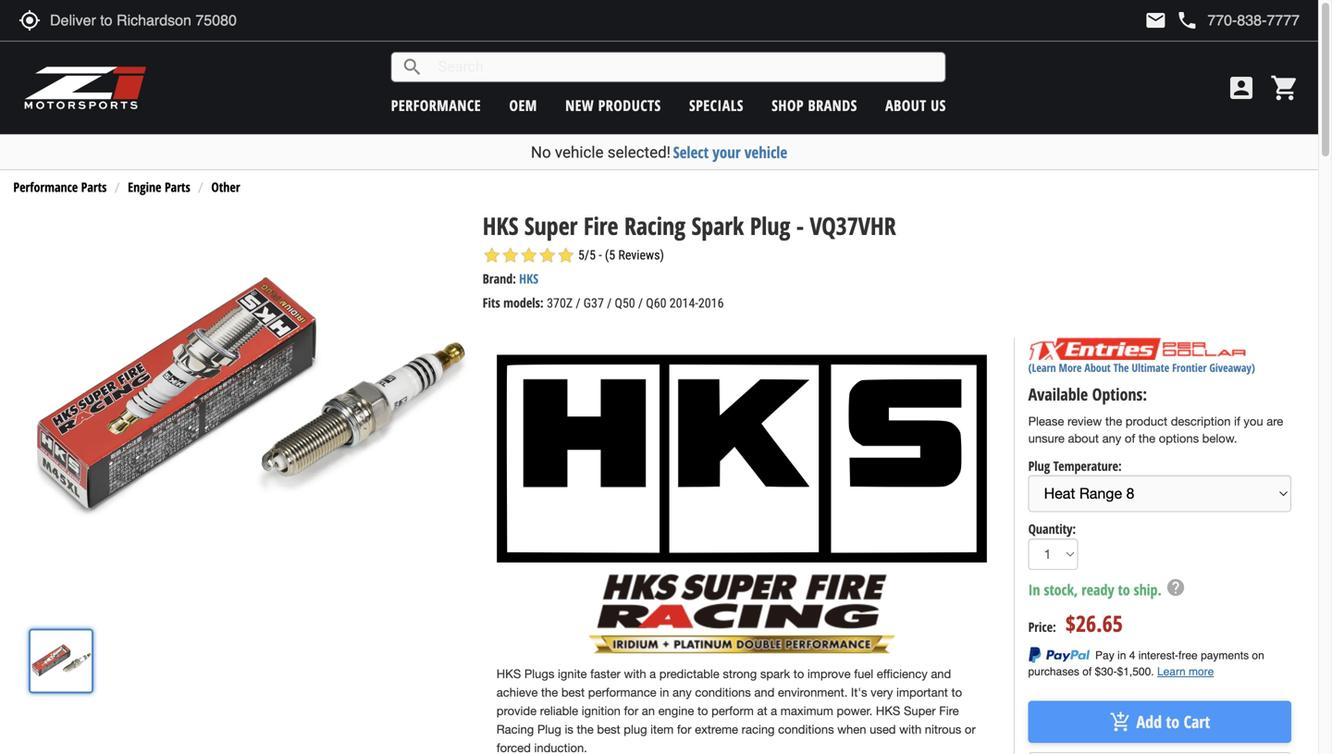 Task type: locate. For each thing, give the bounding box(es) containing it.
with
[[624, 667, 646, 681], [900, 722, 922, 737]]

fits
[[483, 294, 500, 312]]

models:
[[504, 294, 544, 312]]

0 horizontal spatial a
[[650, 667, 656, 681]]

1 star from the left
[[483, 246, 501, 265]]

to inside in stock, ready to ship. help
[[1118, 580, 1130, 600]]

1 horizontal spatial performance
[[588, 685, 657, 700]]

0 vertical spatial and
[[931, 667, 952, 681]]

1 vertical spatial about
[[1085, 360, 1111, 375]]

1 parts from the left
[[81, 178, 107, 196]]

0 horizontal spatial about
[[886, 95, 927, 115]]

1 horizontal spatial a
[[771, 704, 777, 718]]

2 horizontal spatial /
[[638, 296, 643, 311]]

are
[[1267, 414, 1284, 429]]

plug left the -
[[750, 209, 791, 242]]

about left the
[[1085, 360, 1111, 375]]

0 horizontal spatial /
[[576, 296, 581, 311]]

0 horizontal spatial for
[[624, 704, 639, 718]]

shop brands link
[[772, 95, 858, 115]]

/ right g37
[[607, 296, 612, 311]]

1 vertical spatial for
[[677, 722, 692, 737]]

mail
[[1145, 9, 1167, 31]]

1 vertical spatial any
[[673, 685, 692, 700]]

with right faster on the left bottom of page
[[624, 667, 646, 681]]

engine
[[128, 178, 161, 196]]

with right used
[[900, 722, 922, 737]]

1 horizontal spatial about
[[1085, 360, 1111, 375]]

super
[[525, 209, 578, 242], [904, 704, 936, 718]]

and up at
[[755, 685, 775, 700]]

best down ignition at bottom
[[597, 722, 621, 737]]

1 horizontal spatial plug
[[750, 209, 791, 242]]

1 horizontal spatial best
[[597, 722, 621, 737]]

in
[[1029, 580, 1041, 600]]

us
[[931, 95, 946, 115]]

$26.65
[[1066, 608, 1123, 638]]

racing up forced
[[497, 722, 534, 737]]

super up the hks link in the top of the page
[[525, 209, 578, 242]]

1 horizontal spatial for
[[677, 722, 692, 737]]

to
[[1118, 580, 1130, 600], [794, 667, 804, 681], [952, 685, 962, 700], [698, 704, 708, 718], [1166, 711, 1180, 733]]

1 horizontal spatial any
[[1103, 431, 1122, 446]]

nitrous
[[925, 722, 962, 737]]

products
[[598, 95, 661, 115]]

any right in
[[673, 685, 692, 700]]

conditions down the maximum
[[778, 722, 834, 737]]

any inside (learn more about the ultimate frontier giveaway) available options: please review the product description if you are unsure about any of the options below.
[[1103, 431, 1122, 446]]

0 horizontal spatial plug
[[538, 722, 562, 737]]

engine
[[658, 704, 694, 718]]

ignite
[[558, 667, 587, 681]]

1 vertical spatial performance
[[588, 685, 657, 700]]

hks up brand:
[[483, 209, 519, 242]]

1 horizontal spatial with
[[900, 722, 922, 737]]

1 vertical spatial and
[[755, 685, 775, 700]]

0 vertical spatial racing
[[625, 209, 686, 242]]

super inside hks plugs ignite faster with a predictable strong spark to improve fuel efficiency and achieve the best performance in any conditions and environment. it's very important to provide reliable ignition for an engine to perform at a maximum power. hks super fire racing plug is the best plug item for extreme racing conditions when used with nitrous or forced induction.
[[904, 704, 936, 718]]

and up important
[[931, 667, 952, 681]]

racing left spark
[[625, 209, 686, 242]]

for left an
[[624, 704, 639, 718]]

0 vertical spatial fire
[[584, 209, 619, 242]]

1 vertical spatial plug
[[1029, 457, 1050, 475]]

best down ignite
[[562, 685, 585, 700]]

parts
[[81, 178, 107, 196], [165, 178, 190, 196]]

/
[[576, 296, 581, 311], [607, 296, 612, 311], [638, 296, 643, 311]]

phone
[[1177, 9, 1199, 31]]

an
[[642, 704, 655, 718]]

0 horizontal spatial conditions
[[695, 685, 751, 700]]

predictable
[[660, 667, 720, 681]]

review
[[1068, 414, 1102, 429]]

extreme
[[695, 722, 739, 737]]

0 vertical spatial plug
[[750, 209, 791, 242]]

performance down faster on the left bottom of page
[[588, 685, 657, 700]]

0 vertical spatial super
[[525, 209, 578, 242]]

/ left g37
[[576, 296, 581, 311]]

0 vertical spatial any
[[1103, 431, 1122, 446]]

2 star from the left
[[501, 246, 520, 265]]

ultimate
[[1132, 360, 1170, 375]]

mail phone
[[1145, 9, 1199, 31]]

1 horizontal spatial conditions
[[778, 722, 834, 737]]

0 vertical spatial a
[[650, 667, 656, 681]]

performance down search
[[391, 95, 481, 115]]

efficiency
[[877, 667, 928, 681]]

a left predictable
[[650, 667, 656, 681]]

any left of
[[1103, 431, 1122, 446]]

z1 motorsports logo image
[[23, 65, 148, 111]]

hks up used
[[876, 704, 901, 718]]

to right important
[[952, 685, 962, 700]]

add_shopping_cart add to cart
[[1110, 711, 1211, 733]]

hks up models:
[[519, 270, 539, 288]]

0 horizontal spatial and
[[755, 685, 775, 700]]

1 vertical spatial fire
[[939, 704, 959, 718]]

plug inside hks plugs ignite faster with a predictable strong spark to improve fuel efficiency and achieve the best performance in any conditions and environment. it's very important to provide reliable ignition for an engine to perform at a maximum power. hks super fire racing plug is the best plug item for extreme racing conditions when used with nitrous or forced induction.
[[538, 722, 562, 737]]

best
[[562, 685, 585, 700], [597, 722, 621, 737]]

oem
[[509, 95, 537, 115]]

ready
[[1082, 580, 1115, 600]]

0 horizontal spatial with
[[624, 667, 646, 681]]

about left us
[[886, 95, 927, 115]]

search
[[401, 56, 424, 78]]

vehicle right no
[[555, 143, 604, 161]]

description
[[1171, 414, 1231, 429]]

brand:
[[483, 270, 516, 288]]

hks link
[[519, 270, 539, 288]]

1 vertical spatial racing
[[497, 722, 534, 737]]

ignition
[[582, 704, 621, 718]]

2 horizontal spatial plug
[[1029, 457, 1050, 475]]

2 vertical spatial plug
[[538, 722, 562, 737]]

mail link
[[1145, 9, 1167, 31]]

engine parts link
[[128, 178, 190, 196]]

1 vertical spatial with
[[900, 722, 922, 737]]

maximum
[[781, 704, 834, 718]]

star
[[483, 246, 501, 265], [501, 246, 520, 265], [520, 246, 538, 265], [538, 246, 557, 265], [557, 246, 575, 265]]

giveaway)
[[1210, 360, 1256, 375]]

0 vertical spatial with
[[624, 667, 646, 681]]

1 horizontal spatial parts
[[165, 178, 190, 196]]

faster
[[591, 667, 621, 681]]

0 horizontal spatial fire
[[584, 209, 619, 242]]

any inside hks plugs ignite faster with a predictable strong spark to improve fuel efficiency and achieve the best performance in any conditions and environment. it's very important to provide reliable ignition for an engine to perform at a maximum power. hks super fire racing plug is the best plug item for extreme racing conditions when used with nitrous or forced induction.
[[673, 685, 692, 700]]

temperature:
[[1054, 457, 1122, 475]]

0 horizontal spatial vehicle
[[555, 143, 604, 161]]

0 horizontal spatial performance
[[391, 95, 481, 115]]

parts right the 'engine' on the top left
[[165, 178, 190, 196]]

plug down "unsure"
[[1029, 457, 1050, 475]]

1 horizontal spatial fire
[[939, 704, 959, 718]]

0 vertical spatial conditions
[[695, 685, 751, 700]]

performance parts link
[[13, 178, 107, 196]]

0 horizontal spatial super
[[525, 209, 578, 242]]

no vehicle selected! select your vehicle
[[531, 142, 788, 163]]

induction.
[[534, 741, 587, 754]]

environment.
[[778, 685, 848, 700]]

fire up nitrous
[[939, 704, 959, 718]]

parts for performance parts
[[81, 178, 107, 196]]

shop brands
[[772, 95, 858, 115]]

plug
[[750, 209, 791, 242], [1029, 457, 1050, 475], [538, 722, 562, 737]]

fire
[[584, 209, 619, 242], [939, 704, 959, 718]]

1 / from the left
[[576, 296, 581, 311]]

0 horizontal spatial racing
[[497, 722, 534, 737]]

vq37vhr
[[810, 209, 896, 242]]

parts right "performance"
[[81, 178, 107, 196]]

/ right q50 on the top of the page
[[638, 296, 643, 311]]

a right at
[[771, 704, 777, 718]]

about
[[886, 95, 927, 115], [1085, 360, 1111, 375]]

super down important
[[904, 704, 936, 718]]

fire up the 5/5 -
[[584, 209, 619, 242]]

to right add
[[1166, 711, 1180, 733]]

conditions
[[695, 685, 751, 700], [778, 722, 834, 737]]

2 parts from the left
[[165, 178, 190, 196]]

to left the ship.
[[1118, 580, 1130, 600]]

plug left is
[[538, 722, 562, 737]]

vehicle
[[745, 142, 788, 163], [555, 143, 604, 161]]

or
[[965, 722, 976, 737]]

1 vertical spatial super
[[904, 704, 936, 718]]

q50
[[615, 296, 635, 311]]

2016
[[699, 296, 724, 311]]

0 horizontal spatial parts
[[81, 178, 107, 196]]

product
[[1126, 414, 1168, 429]]

conditions up "perform"
[[695, 685, 751, 700]]

parts for engine parts
[[165, 178, 190, 196]]

0 vertical spatial best
[[562, 685, 585, 700]]

0 horizontal spatial any
[[673, 685, 692, 700]]

hks
[[483, 209, 519, 242], [519, 270, 539, 288], [497, 667, 521, 681], [876, 704, 901, 718]]

-
[[797, 209, 804, 242]]

it's
[[851, 685, 868, 700]]

1 horizontal spatial super
[[904, 704, 936, 718]]

1 horizontal spatial /
[[607, 296, 612, 311]]

1 vertical spatial a
[[771, 704, 777, 718]]

add
[[1137, 711, 1162, 733]]

0 vertical spatial performance
[[391, 95, 481, 115]]

for down engine
[[677, 722, 692, 737]]

engine parts
[[128, 178, 190, 196]]

vehicle right your
[[745, 142, 788, 163]]

available
[[1029, 383, 1088, 406]]

the
[[1114, 360, 1129, 375]]

performance
[[13, 178, 78, 196]]

1 horizontal spatial racing
[[625, 209, 686, 242]]

1 horizontal spatial vehicle
[[745, 142, 788, 163]]

4 star from the left
[[538, 246, 557, 265]]



Task type: vqa. For each thing, say whether or not it's contained in the screenshot.
FEELS
no



Task type: describe. For each thing, give the bounding box(es) containing it.
at
[[757, 704, 768, 718]]

hks plugs ignite faster with a predictable strong spark to improve fuel efficiency and achieve the best performance in any conditions and environment. it's very important to provide reliable ignition for an engine to perform at a maximum power. hks super fire racing plug is the best plug item for extreme racing conditions when used with nitrous or forced induction.
[[497, 667, 976, 754]]

plug temperature:
[[1029, 457, 1122, 475]]

please
[[1029, 414, 1065, 429]]

new products
[[566, 95, 661, 115]]

item
[[651, 722, 674, 737]]

about
[[1068, 431, 1099, 446]]

frontier
[[1173, 360, 1207, 375]]

options
[[1159, 431, 1199, 446]]

3 / from the left
[[638, 296, 643, 311]]

stock,
[[1044, 580, 1078, 600]]

spark
[[692, 209, 744, 242]]

any for available
[[1103, 431, 1122, 446]]

specials link
[[689, 95, 744, 115]]

improve
[[808, 667, 851, 681]]

reliable
[[540, 704, 579, 718]]

important
[[897, 685, 948, 700]]

of
[[1125, 431, 1136, 446]]

1 vertical spatial conditions
[[778, 722, 834, 737]]

3 star from the left
[[520, 246, 538, 265]]

ship.
[[1134, 580, 1162, 600]]

new products link
[[566, 95, 661, 115]]

0 horizontal spatial best
[[562, 685, 585, 700]]

to up environment.
[[794, 667, 804, 681]]

racing
[[742, 722, 775, 737]]

q60
[[646, 296, 667, 311]]

unsure
[[1029, 431, 1065, 446]]

select your vehicle link
[[673, 142, 788, 163]]

vehicle inside no vehicle selected! select your vehicle
[[555, 143, 604, 161]]

to up extreme
[[698, 704, 708, 718]]

my_location
[[19, 9, 41, 31]]

the right is
[[577, 722, 594, 737]]

racing inside hks super fire racing spark plug - vq37vhr star star star star star 5/5 - (5 reviews) brand: hks fits models: 370z / g37 / q50 / q60 2014-2016
[[625, 209, 686, 242]]

hks super fire racing spark plug - vq37vhr star star star star star 5/5 - (5 reviews) brand: hks fits models: 370z / g37 / q50 / q60 2014-2016
[[483, 209, 896, 312]]

the up the reliable on the left of page
[[541, 685, 558, 700]]

you
[[1244, 414, 1264, 429]]

plugs
[[525, 667, 555, 681]]

achieve
[[497, 685, 538, 700]]

is
[[565, 722, 574, 737]]

Search search field
[[424, 53, 946, 81]]

(learn more about the ultimate frontier giveaway) link
[[1029, 360, 1256, 375]]

used
[[870, 722, 896, 737]]

(learn more about the ultimate frontier giveaway) available options: please review the product description if you are unsure about any of the options below.
[[1029, 360, 1284, 446]]

spark
[[761, 667, 790, 681]]

plug
[[624, 722, 647, 737]]

shopping_cart
[[1271, 73, 1300, 103]]

very
[[871, 685, 893, 700]]

(learn
[[1029, 360, 1056, 375]]

fire inside hks plugs ignite faster with a predictable strong spark to improve fuel efficiency and achieve the best performance in any conditions and environment. it's very important to provide reliable ignition for an engine to perform at a maximum power. hks super fire racing plug is the best plug item for extreme racing conditions when used with nitrous or forced induction.
[[939, 704, 959, 718]]

brands
[[808, 95, 858, 115]]

quantity:
[[1029, 520, 1076, 538]]

shop
[[772, 95, 804, 115]]

fuel
[[854, 667, 874, 681]]

racing inside hks plugs ignite faster with a predictable strong spark to improve fuel efficiency and achieve the best performance in any conditions and environment. it's very important to provide reliable ignition for an engine to perform at a maximum power. hks super fire racing plug is the best plug item for extreme racing conditions when used with nitrous or forced induction.
[[497, 722, 534, 737]]

phone link
[[1177, 9, 1300, 31]]

price:
[[1029, 618, 1057, 636]]

1 horizontal spatial and
[[931, 667, 952, 681]]

shopping_cart link
[[1266, 73, 1300, 103]]

price: $26.65
[[1029, 608, 1123, 638]]

forced
[[497, 741, 531, 754]]

about us link
[[886, 95, 946, 115]]

no
[[531, 143, 551, 161]]

below.
[[1203, 431, 1238, 446]]

performance inside hks plugs ignite faster with a predictable strong spark to improve fuel efficiency and achieve the best performance in any conditions and environment. it's very important to provide reliable ignition for an engine to perform at a maximum power. hks super fire racing plug is the best plug item for extreme racing conditions when used with nitrous or forced induction.
[[588, 685, 657, 700]]

5/5 -
[[578, 248, 602, 263]]

performance parts
[[13, 178, 107, 196]]

the right of
[[1139, 431, 1156, 446]]

the down options:
[[1106, 414, 1123, 429]]

plug inside hks super fire racing spark plug - vq37vhr star star star star star 5/5 - (5 reviews) brand: hks fits models: 370z / g37 / q50 / q60 2014-2016
[[750, 209, 791, 242]]

other
[[211, 178, 240, 196]]

about inside (learn more about the ultimate frontier giveaway) available options: please review the product description if you are unsure about any of the options below.
[[1085, 360, 1111, 375]]

5 star from the left
[[557, 246, 575, 265]]

hks up achieve
[[497, 667, 521, 681]]

any for strong
[[673, 685, 692, 700]]

fire inside hks super fire racing spark plug - vq37vhr star star star star star 5/5 - (5 reviews) brand: hks fits models: 370z / g37 / q50 / q60 2014-2016
[[584, 209, 619, 242]]

super inside hks super fire racing spark plug - vq37vhr star star star star star 5/5 - (5 reviews) brand: hks fits models: 370z / g37 / q50 / q60 2014-2016
[[525, 209, 578, 242]]

0 vertical spatial for
[[624, 704, 639, 718]]

power.
[[837, 704, 873, 718]]

1 vertical spatial best
[[597, 722, 621, 737]]

new
[[566, 95, 594, 115]]

your
[[713, 142, 741, 163]]

performance link
[[391, 95, 481, 115]]

help
[[1166, 577, 1186, 598]]

370z
[[547, 296, 573, 311]]

0 vertical spatial about
[[886, 95, 927, 115]]

more
[[1059, 360, 1082, 375]]

provide
[[497, 704, 537, 718]]

other link
[[211, 178, 240, 196]]

g37
[[584, 296, 604, 311]]

account_box
[[1227, 73, 1257, 103]]

when
[[838, 722, 867, 737]]

oem link
[[509, 95, 537, 115]]

specials
[[689, 95, 744, 115]]

2 / from the left
[[607, 296, 612, 311]]

2014-
[[670, 296, 699, 311]]



